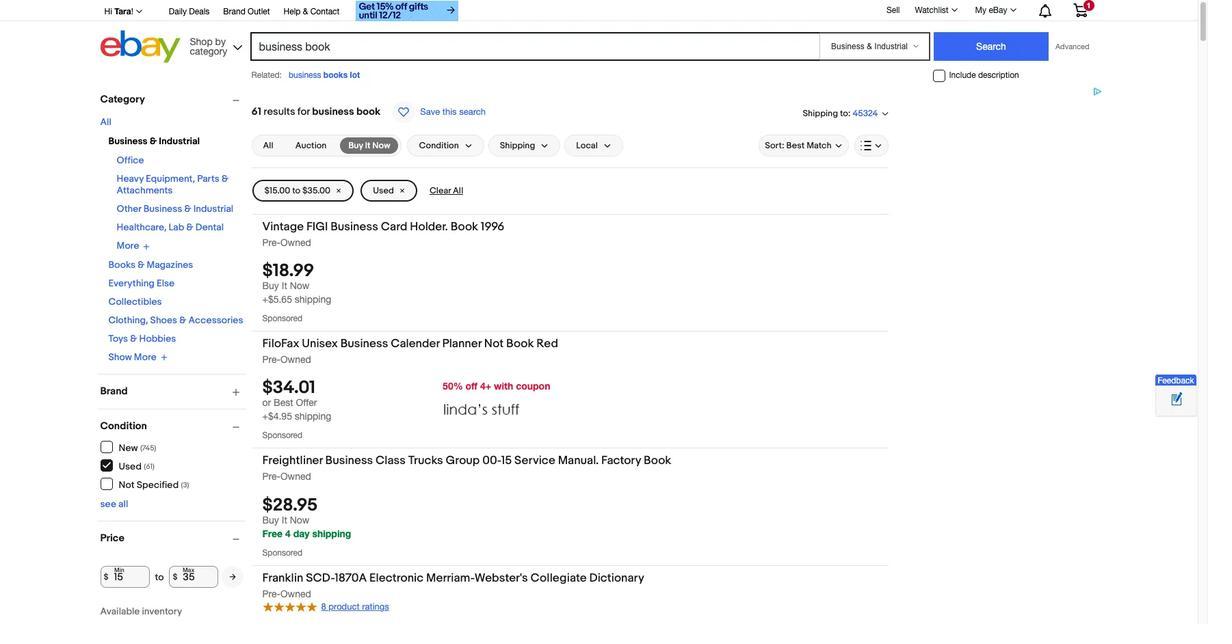 Task type: locate. For each thing, give the bounding box(es) containing it.
owned down franklin
[[281, 589, 311, 600]]

Buy It Now selected text field
[[349, 140, 390, 152]]

webster's
[[475, 572, 528, 586]]

$ up inventory
[[173, 573, 178, 583]]

8 product ratings
[[321, 603, 389, 613]]

for
[[298, 105, 310, 118]]

1 $ from the left
[[104, 573, 109, 583]]

& right help
[[303, 7, 308, 16]]

1
[[1087, 1, 1091, 10]]

brand left outlet
[[223, 7, 246, 16]]

1 vertical spatial condition
[[100, 420, 147, 433]]

0 vertical spatial now
[[373, 140, 390, 151]]

2 $ from the left
[[173, 573, 178, 583]]

offer
[[296, 398, 317, 409]]

pre- down freightliner
[[263, 472, 281, 483]]

condition button down this
[[408, 135, 484, 157]]

condition
[[419, 140, 459, 151], [100, 420, 147, 433]]

factory
[[602, 455, 641, 468]]

pre- inside "filofax unisex business calender planner not book red pre-owned"
[[263, 355, 281, 366]]

0 horizontal spatial condition
[[100, 420, 147, 433]]

0 vertical spatial shipping
[[803, 108, 839, 119]]

0 vertical spatial all
[[100, 116, 112, 128]]

now inside $18.99 buy it now +$5.65 shipping
[[290, 281, 310, 292]]

electronic
[[370, 572, 424, 586]]

shop by category banner
[[97, 0, 1098, 66]]

business left books
[[289, 71, 321, 80]]

brand down show
[[100, 385, 128, 398]]

2 vertical spatial shipping
[[312, 528, 351, 540]]

shipping inside shipping dropdown button
[[500, 140, 536, 151]]

1 owned from the top
[[281, 238, 311, 248]]

ratings
[[362, 603, 389, 613]]

1 vertical spatial best
[[274, 398, 293, 409]]

it for $28.95
[[282, 515, 287, 526]]

0 vertical spatial buy
[[349, 140, 363, 151]]

all right clear
[[453, 185, 464, 196]]

1 vertical spatial all link
[[255, 138, 282, 154]]

all link
[[100, 116, 112, 128], [255, 138, 282, 154]]

more inside show more button
[[134, 352, 157, 363]]

clear all
[[430, 185, 464, 196]]

business left class
[[326, 455, 373, 468]]

4 owned from the top
[[281, 589, 311, 600]]

all link down results
[[255, 138, 282, 154]]

8
[[321, 603, 326, 613]]

to inside shipping to : 45324
[[841, 108, 849, 119]]

available inventory
[[100, 606, 182, 618]]

2 horizontal spatial all
[[453, 185, 464, 196]]

shipping inside $28.95 buy it now free 4 day shipping
[[312, 528, 351, 540]]

0 vertical spatial it
[[365, 140, 371, 151]]

2 pre- from the top
[[263, 355, 281, 366]]

1 horizontal spatial not
[[484, 338, 504, 351]]

more up books
[[117, 240, 139, 252]]

$34.01
[[263, 378, 316, 399]]

1 horizontal spatial condition
[[419, 140, 459, 151]]

pre- down vintage
[[263, 238, 281, 248]]

trucks
[[408, 455, 443, 468]]

0 vertical spatial business
[[289, 71, 321, 80]]

45324
[[853, 108, 879, 119]]

0 vertical spatial condition button
[[408, 135, 484, 157]]

buy up free
[[263, 515, 279, 526]]

1 horizontal spatial $
[[173, 573, 178, 583]]

pre- down filofax
[[263, 355, 281, 366]]

other business & industrial link
[[117, 203, 234, 215]]

1 horizontal spatial shipping
[[803, 108, 839, 119]]

1 horizontal spatial all
[[263, 140, 274, 151]]

buy for $18.99
[[263, 281, 279, 292]]

0 vertical spatial condition
[[419, 140, 459, 151]]

it inside $28.95 buy it now free 4 day shipping
[[282, 515, 287, 526]]

3 pre- from the top
[[263, 472, 281, 483]]

condition inside dropdown button
[[419, 140, 459, 151]]

to left "maximum value $35" text box
[[155, 572, 164, 584]]

everything else link
[[108, 278, 175, 289]]

0 horizontal spatial all link
[[100, 116, 112, 128]]

it up 4
[[282, 515, 287, 526]]

used inside main content
[[373, 185, 394, 196]]

4 pre- from the top
[[263, 589, 281, 600]]

business right figi
[[331, 220, 378, 234]]

best inside the 50% off 4+ with coupon or best offer
[[274, 398, 293, 409]]

1 horizontal spatial book
[[507, 338, 534, 351]]

book inside freightliner business class trucks group 00-15 service manual. factory book pre-owned
[[644, 455, 672, 468]]

Maximum value $35 text field
[[169, 567, 219, 589]]

main content containing $18.99
[[252, 87, 889, 625]]

pre- down franklin
[[263, 589, 281, 600]]

1 horizontal spatial condition button
[[408, 135, 484, 157]]

to left 45324
[[841, 108, 849, 119]]

none submit inside shop by category banner
[[934, 32, 1049, 61]]

now inside text field
[[373, 140, 390, 151]]

0 horizontal spatial condition button
[[100, 420, 245, 433]]

auction
[[295, 140, 327, 151]]

1 vertical spatial more
[[134, 352, 157, 363]]

buy up +$5.65
[[263, 281, 279, 292]]

tara
[[114, 6, 131, 16]]

used link
[[361, 180, 418, 202]]

0 horizontal spatial best
[[274, 398, 293, 409]]

include
[[950, 71, 977, 80]]

clothing,
[[108, 315, 148, 326]]

condition down save this search button on the top of the page
[[419, 140, 459, 151]]

1996
[[481, 220, 505, 234]]

00-
[[483, 455, 502, 468]]

buy it now link
[[340, 138, 399, 154]]

business right unisex
[[341, 338, 388, 351]]

all
[[118, 499, 128, 511]]

0 vertical spatial shipping
[[295, 294, 331, 305]]

healthcare,
[[117, 222, 167, 233]]

visit linda*s***stuff ebay store! image
[[443, 397, 521, 424]]

it inside $18.99 buy it now +$5.65 shipping
[[282, 281, 287, 292]]

figi
[[307, 220, 328, 234]]

now up +$5.65
[[290, 281, 310, 292]]

4
[[285, 528, 291, 540]]

not right planner
[[484, 338, 504, 351]]

1 vertical spatial shipping
[[500, 140, 536, 151]]

0 vertical spatial used
[[373, 185, 394, 196]]

0 horizontal spatial not
[[119, 479, 135, 491]]

& right toys
[[130, 333, 137, 345]]

1 vertical spatial not
[[119, 479, 135, 491]]

see all
[[100, 499, 128, 511]]

price button
[[100, 533, 245, 546]]

1 vertical spatial to
[[292, 185, 301, 196]]

parts
[[197, 173, 220, 185]]

used up vintage figi business card holder. book 1996 heading
[[373, 185, 394, 196]]

condition button up (745)
[[100, 420, 245, 433]]

0 horizontal spatial used
[[119, 461, 142, 473]]

0 horizontal spatial all
[[100, 116, 112, 128]]

1 vertical spatial buy
[[263, 281, 279, 292]]

$ up available
[[104, 573, 109, 583]]

sell link
[[881, 5, 907, 15]]

more
[[117, 240, 139, 252], [134, 352, 157, 363]]

2 horizontal spatial to
[[841, 108, 849, 119]]

buy inside $28.95 buy it now free 4 day shipping
[[263, 515, 279, 526]]

1 vertical spatial book
[[507, 338, 534, 351]]

service
[[515, 455, 556, 468]]

shipping down offer
[[295, 412, 331, 423]]

magazines
[[147, 259, 193, 271]]

shipping to : 45324
[[803, 108, 879, 119]]

0 vertical spatial best
[[787, 140, 805, 151]]

graph of available inventory between $15.0 and $35.0 image
[[100, 606, 217, 625]]

2 vertical spatial book
[[644, 455, 672, 468]]

feedback
[[1158, 376, 1195, 386]]

2 owned from the top
[[281, 355, 311, 366]]

calender
[[391, 338, 440, 351]]

0 vertical spatial not
[[484, 338, 504, 351]]

brand outlet
[[223, 7, 270, 16]]

shipping right day
[[312, 528, 351, 540]]

1 pre- from the top
[[263, 238, 281, 248]]

shipping inside shipping to : 45324
[[803, 108, 839, 119]]

it up +$5.65
[[282, 281, 287, 292]]

0 horizontal spatial brand
[[100, 385, 128, 398]]

owned down freightliner
[[281, 472, 311, 483]]

watchlist link
[[908, 2, 964, 18]]

1 vertical spatial it
[[282, 281, 287, 292]]

more down toys & hobbies link
[[134, 352, 157, 363]]

more button
[[117, 240, 150, 252]]

freightliner
[[263, 455, 323, 468]]

shipping
[[295, 294, 331, 305], [295, 412, 331, 423], [312, 528, 351, 540]]

now
[[373, 140, 390, 151], [290, 281, 310, 292], [290, 515, 310, 526]]

condition for bottom condition dropdown button
[[100, 420, 147, 433]]

3 owned from the top
[[281, 472, 311, 483]]

now for $28.95
[[290, 515, 310, 526]]

1 vertical spatial industrial
[[194, 203, 234, 215]]

0 vertical spatial book
[[451, 220, 478, 234]]

Minimum value $15 text field
[[100, 567, 150, 589]]

main content
[[252, 87, 889, 625]]

pre- inside vintage figi business card holder. book 1996 pre-owned
[[263, 238, 281, 248]]

book left red
[[507, 338, 534, 351]]

0 vertical spatial brand
[[223, 7, 246, 16]]

0 vertical spatial more
[[117, 240, 139, 252]]

book inside "filofax unisex business calender planner not book red pre-owned"
[[507, 338, 534, 351]]

2 vertical spatial to
[[155, 572, 164, 584]]

0 horizontal spatial shipping
[[500, 140, 536, 151]]

hi tara !
[[104, 6, 133, 16]]

brand
[[223, 7, 246, 16], [100, 385, 128, 398]]

inventory
[[142, 606, 182, 618]]

(61)
[[144, 462, 155, 471]]

it
[[365, 140, 371, 151], [282, 281, 287, 292], [282, 515, 287, 526]]

industrial up "equipment,"
[[159, 136, 200, 147]]

used for used
[[373, 185, 394, 196]]

2 horizontal spatial book
[[644, 455, 672, 468]]

get an extra 15% off image
[[356, 1, 459, 21]]

now down book
[[373, 140, 390, 151]]

buy down book
[[349, 140, 363, 151]]

$15.00 to $35.00 link
[[252, 180, 354, 202]]

industrial up dental
[[194, 203, 234, 215]]

shop by category
[[190, 36, 227, 56]]

all link down category
[[100, 116, 112, 128]]

not inside "filofax unisex business calender planner not book red pre-owned"
[[484, 338, 504, 351]]

50% off 4+ with coupon or best offer
[[263, 381, 551, 409]]

1 link
[[1065, 0, 1096, 20]]

dictionary
[[590, 572, 645, 586]]

1 vertical spatial now
[[290, 281, 310, 292]]

business
[[289, 71, 321, 80], [312, 105, 354, 118]]

local
[[577, 140, 598, 151]]

all down results
[[263, 140, 274, 151]]

now inside $28.95 buy it now free 4 day shipping
[[290, 515, 310, 526]]

it inside text field
[[365, 140, 371, 151]]

book
[[451, 220, 478, 234], [507, 338, 534, 351], [644, 455, 672, 468]]

to right $15.00 at the top
[[292, 185, 301, 196]]

owned down vintage
[[281, 238, 311, 248]]

shipping for shipping
[[500, 140, 536, 151]]

0 horizontal spatial book
[[451, 220, 478, 234]]

& right shoes on the left of page
[[180, 315, 187, 326]]

clear
[[430, 185, 451, 196]]

1 horizontal spatial used
[[373, 185, 394, 196]]

freightliner business class trucks group 00-15 service manual. factory book heading
[[263, 455, 672, 468]]

1 horizontal spatial to
[[292, 185, 301, 196]]

specified
[[137, 479, 179, 491]]

used down new
[[119, 461, 142, 473]]

best inside dropdown button
[[787, 140, 805, 151]]

brand inside "link"
[[223, 7, 246, 16]]

business up healthcare, lab & dental 'link'
[[144, 203, 182, 215]]

shipping for shipping to : 45324
[[803, 108, 839, 119]]

1 horizontal spatial best
[[787, 140, 805, 151]]

0 horizontal spatial $
[[104, 573, 109, 583]]

business right for
[[312, 105, 354, 118]]

it down book
[[365, 140, 371, 151]]

shop
[[190, 36, 213, 47]]

book right factory
[[644, 455, 672, 468]]

2 vertical spatial now
[[290, 515, 310, 526]]

not up all at left bottom
[[119, 479, 135, 491]]

1 horizontal spatial brand
[[223, 7, 246, 16]]

1 vertical spatial used
[[119, 461, 142, 473]]

collectibles link
[[108, 296, 162, 308]]

used for used (61)
[[119, 461, 142, 473]]

condition up new
[[100, 420, 147, 433]]

buy inside $18.99 buy it now +$5.65 shipping
[[263, 281, 279, 292]]

business up the office link on the top left
[[108, 136, 148, 147]]

day
[[293, 528, 310, 540]]

shoes
[[150, 315, 177, 326]]

best right the sort:
[[787, 140, 805, 151]]

best up '+$4.95'
[[274, 398, 293, 409]]

condition for condition dropdown button to the right
[[419, 140, 459, 151]]

book left 1996
[[451, 220, 478, 234]]

50%
[[443, 381, 463, 392]]

by
[[215, 36, 226, 47]]

2 vertical spatial all
[[453, 185, 464, 196]]

help & contact link
[[284, 5, 340, 20]]

None submit
[[934, 32, 1049, 61]]

office heavy equipment, parts & attachments other business & industrial healthcare, lab & dental
[[117, 155, 234, 233]]

vintage figi business card holder. book 1996 pre-owned
[[263, 220, 505, 248]]

shipping right +$5.65
[[295, 294, 331, 305]]

owned down filofax
[[281, 355, 311, 366]]

available
[[100, 606, 140, 618]]

heavy
[[117, 173, 144, 185]]

sell
[[887, 5, 900, 15]]

shipping
[[803, 108, 839, 119], [500, 140, 536, 151]]

2 vertical spatial it
[[282, 515, 287, 526]]

merriam-
[[426, 572, 475, 586]]

now up day
[[290, 515, 310, 526]]

0 vertical spatial to
[[841, 108, 849, 119]]

2 vertical spatial buy
[[263, 515, 279, 526]]

1 vertical spatial brand
[[100, 385, 128, 398]]

all down category
[[100, 116, 112, 128]]

contact
[[311, 7, 340, 16]]

or
[[263, 398, 271, 409]]

accessories
[[189, 315, 243, 326]]



Task type: describe. For each thing, give the bounding box(es) containing it.
include description
[[950, 71, 1020, 80]]

books & magazines link
[[108, 259, 193, 271]]

shipping inside $18.99 buy it now +$5.65 shipping
[[295, 294, 331, 305]]

$15.00
[[265, 185, 291, 196]]

collegiate
[[531, 572, 587, 586]]

owned inside vintage figi business card holder. book 1996 pre-owned
[[281, 238, 311, 248]]

see all button
[[100, 499, 128, 511]]

lot
[[350, 70, 360, 80]]

0 vertical spatial industrial
[[159, 136, 200, 147]]

attachments
[[117, 185, 173, 196]]

franklin scd-1870a electronic merriam-webster's collegiate dictionary pre-owned
[[263, 572, 645, 600]]

shipping button
[[489, 135, 561, 157]]

new
[[119, 443, 138, 454]]

all inside 'link'
[[453, 185, 464, 196]]

+$4.95 shipping
[[263, 412, 331, 423]]

related: business books lot
[[252, 70, 360, 80]]

show
[[108, 352, 132, 363]]

filofax unisex business calender planner not book red heading
[[263, 338, 559, 351]]

unisex
[[302, 338, 338, 351]]

daily deals link
[[169, 5, 210, 20]]

equipment,
[[146, 173, 195, 185]]

book inside vintage figi business card holder. book 1996 pre-owned
[[451, 220, 478, 234]]

$15.00 to $35.00
[[265, 185, 331, 196]]

to for $35.00
[[292, 185, 301, 196]]

outlet
[[248, 7, 270, 16]]

to for :
[[841, 108, 849, 119]]

advanced
[[1056, 42, 1090, 51]]

61 results for business book
[[252, 105, 381, 118]]

1 vertical spatial shipping
[[295, 412, 331, 423]]

vintage figi business card holder. book 1996 link
[[263, 220, 714, 237]]

business inside related: business books lot
[[289, 71, 321, 80]]

class
[[376, 455, 406, 468]]

books
[[324, 70, 348, 80]]

holder.
[[410, 220, 448, 234]]

business inside "filofax unisex business calender planner not book red pre-owned"
[[341, 338, 388, 351]]

used (61)
[[119, 461, 155, 473]]

1 vertical spatial condition button
[[100, 420, 245, 433]]

industrial inside the 'office heavy equipment, parts & attachments other business & industrial healthcare, lab & dental'
[[194, 203, 234, 215]]

!
[[131, 7, 133, 16]]

listing options selector. list view selected. image
[[861, 140, 883, 151]]

filofax unisex business calender planner not book red link
[[263, 338, 714, 354]]

owned inside franklin scd-1870a electronic merriam-webster's collegiate dictionary pre-owned
[[281, 589, 311, 600]]

help & contact
[[284, 7, 340, 16]]

manual.
[[558, 455, 599, 468]]

$35.00
[[303, 185, 331, 196]]

books
[[108, 259, 136, 271]]

advertisement region
[[900, 87, 1105, 498]]

owned inside "filofax unisex business calender planner not book red pre-owned"
[[281, 355, 311, 366]]

brand button
[[100, 385, 245, 398]]

& right lab
[[186, 222, 193, 233]]

franklin scd-1870a electronic merriam-webster's collegiate dictionary link
[[263, 572, 714, 588]]

collectibles
[[108, 296, 162, 308]]

$ for "maximum value $35" text box
[[173, 573, 178, 583]]

red
[[537, 338, 559, 351]]

sort: best match button
[[759, 135, 849, 157]]

related:
[[252, 71, 282, 80]]

office link
[[117, 155, 144, 166]]

sort:
[[765, 140, 785, 151]]

ebay
[[989, 5, 1008, 15]]

category button
[[100, 93, 245, 106]]

1 horizontal spatial all link
[[255, 138, 282, 154]]

4+
[[480, 381, 492, 392]]

dental
[[196, 222, 224, 233]]

& right parts
[[222, 173, 229, 185]]

pre- inside franklin scd-1870a electronic merriam-webster's collegiate dictionary pre-owned
[[263, 589, 281, 600]]

off
[[466, 381, 478, 392]]

+$4.95
[[263, 412, 292, 423]]

it for $18.99
[[282, 281, 287, 292]]

office
[[117, 155, 144, 166]]

1 vertical spatial all
[[263, 140, 274, 151]]

business inside the 'office heavy equipment, parts & attachments other business & industrial healthcare, lab & dental'
[[144, 203, 182, 215]]

more inside more "button"
[[117, 240, 139, 252]]

Search for anything text field
[[252, 34, 817, 60]]

advanced link
[[1049, 33, 1097, 60]]

account navigation
[[97, 0, 1098, 23]]

help
[[284, 7, 301, 16]]

franklin scd-1870a electronic merriam-webster's collegiate dictionary heading
[[263, 572, 645, 586]]

my ebay
[[976, 5, 1008, 15]]

& up everything else link
[[138, 259, 145, 271]]

owned inside freightliner business class trucks group 00-15 service manual. factory book pre-owned
[[281, 472, 311, 483]]

category
[[190, 46, 227, 56]]

deals
[[189, 7, 210, 16]]

buy for $28.95
[[263, 515, 279, 526]]

buy it now
[[349, 140, 390, 151]]

business inside vintage figi business card holder. book 1996 pre-owned
[[331, 220, 378, 234]]

& up "equipment,"
[[150, 136, 157, 147]]

buy inside "buy it now selected" text field
[[349, 140, 363, 151]]

match
[[807, 140, 832, 151]]

+$5.65
[[263, 294, 292, 305]]

business inside freightliner business class trucks group 00-15 service manual. factory book pre-owned
[[326, 455, 373, 468]]

now for $18.99
[[290, 281, 310, 292]]

$ for minimum value $15 "text field"
[[104, 573, 109, 583]]

brand for brand
[[100, 385, 128, 398]]

freightliner business class trucks group 00-15 service manual. factory book link
[[263, 455, 714, 471]]

vintage figi business card holder. book 1996 heading
[[263, 220, 505, 234]]

pre- inside freightliner business class trucks group 00-15 service manual. factory book pre-owned
[[263, 472, 281, 483]]

toys & hobbies link
[[108, 333, 176, 345]]

hobbies
[[139, 333, 176, 345]]

save this search
[[421, 107, 486, 117]]

& up healthcare, lab & dental 'link'
[[184, 203, 191, 215]]

my
[[976, 5, 987, 15]]

save
[[421, 107, 440, 117]]

0 horizontal spatial to
[[155, 572, 164, 584]]

0 vertical spatial all link
[[100, 116, 112, 128]]

auction link
[[287, 138, 335, 154]]

8 product ratings link
[[263, 601, 389, 613]]

$18.99
[[263, 261, 314, 282]]

brand for brand outlet
[[223, 7, 246, 16]]

& inside account navigation
[[303, 7, 308, 16]]

show more
[[108, 352, 157, 363]]

card
[[381, 220, 408, 234]]

1 vertical spatial business
[[312, 105, 354, 118]]

group
[[446, 455, 480, 468]]



Task type: vqa. For each thing, say whether or not it's contained in the screenshot.
Other Collectible Animation Merchandise
no



